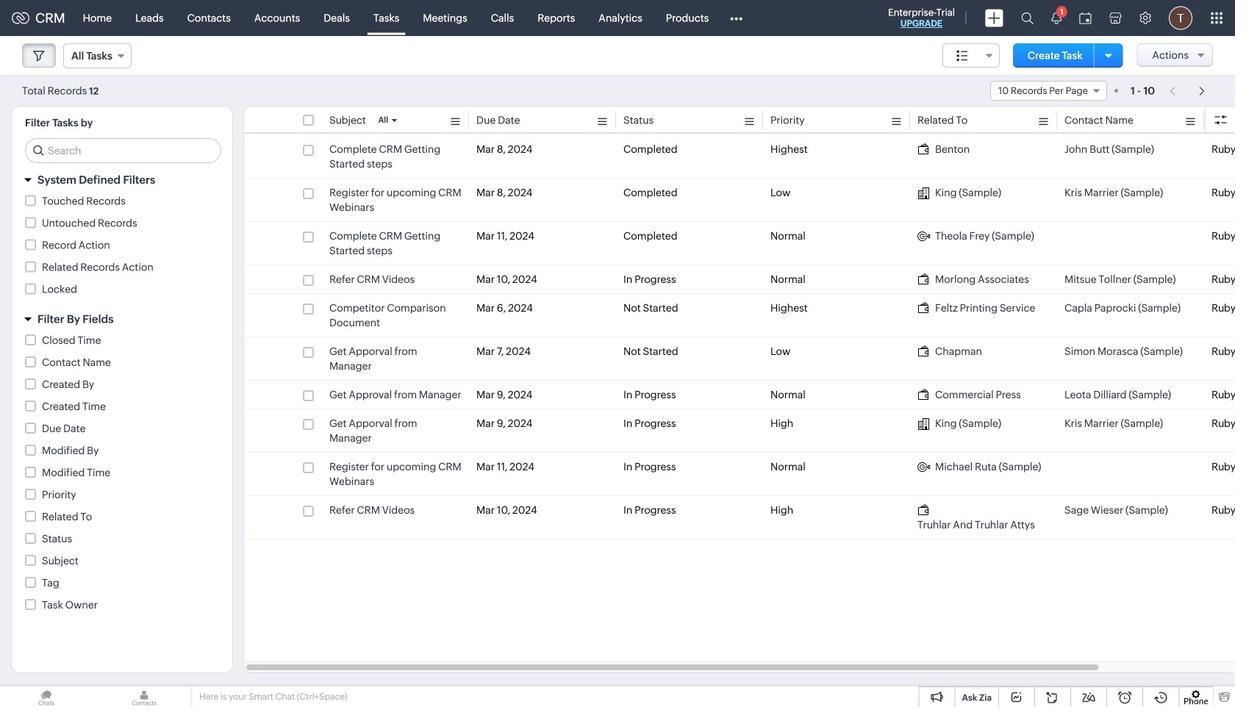 Task type: locate. For each thing, give the bounding box(es) containing it.
search element
[[1013, 0, 1043, 36]]

contacts image
[[98, 687, 191, 708]]

logo image
[[12, 12, 29, 24]]

search image
[[1022, 12, 1034, 24]]

None field
[[63, 43, 132, 68], [943, 43, 1000, 68], [991, 81, 1108, 101], [63, 43, 132, 68], [991, 81, 1108, 101]]

signals element
[[1043, 0, 1071, 36]]

row group
[[244, 135, 1236, 540]]

create menu image
[[986, 9, 1004, 27]]

size image
[[957, 49, 969, 63]]

chats image
[[0, 687, 93, 708]]



Task type: vqa. For each thing, say whether or not it's contained in the screenshot.
SEARCH Image
yes



Task type: describe. For each thing, give the bounding box(es) containing it.
profile element
[[1161, 0, 1202, 36]]

Search text field
[[26, 139, 221, 163]]

none field the size
[[943, 43, 1000, 68]]

calendar image
[[1080, 12, 1092, 24]]

Other Modules field
[[721, 6, 753, 30]]

profile image
[[1170, 6, 1193, 30]]

create menu element
[[977, 0, 1013, 36]]



